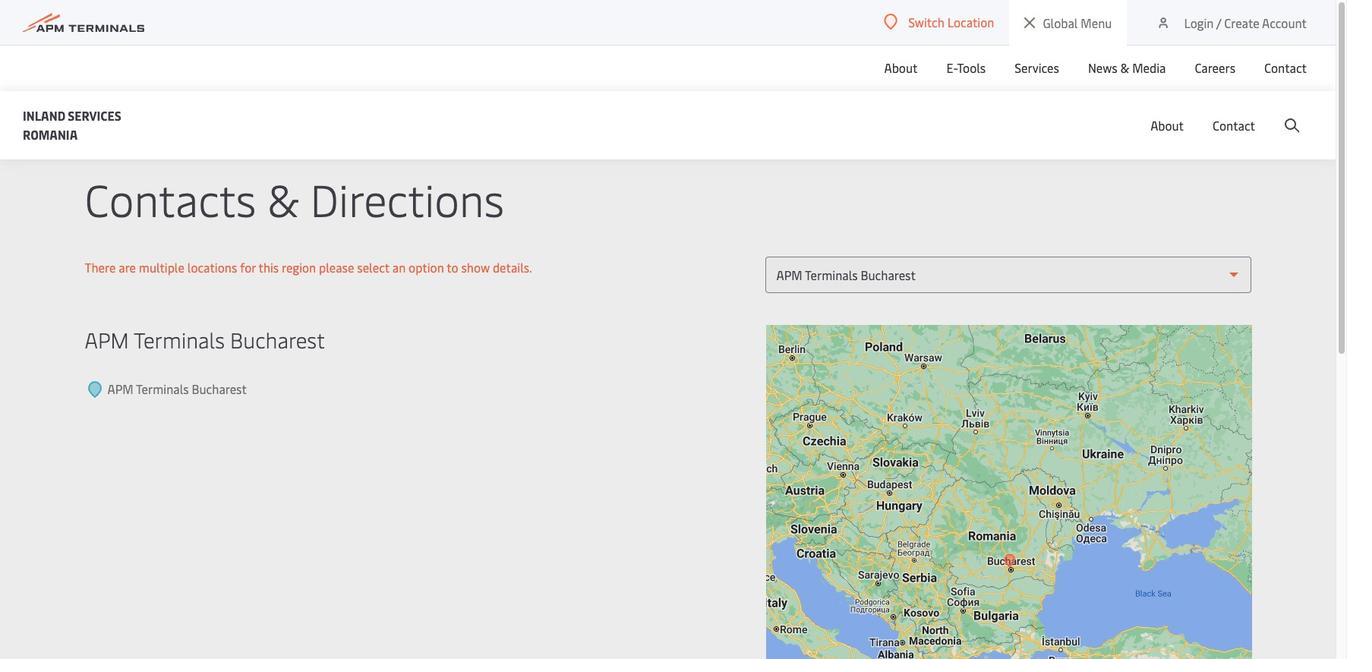 Task type: locate. For each thing, give the bounding box(es) containing it.
bucharest
[[230, 325, 325, 354], [192, 381, 247, 397]]

show
[[461, 259, 490, 276]]

about button down media
[[1151, 91, 1184, 160]]

romania inside inland services romania link
[[23, 126, 78, 143]]

1 vertical spatial bucharest
[[192, 381, 247, 397]]

about button
[[885, 45, 918, 90], [1151, 91, 1184, 160]]

0 vertical spatial &
[[1121, 59, 1130, 76]]

news & media
[[1088, 59, 1166, 76]]

0 horizontal spatial about button
[[885, 45, 918, 90]]

this
[[259, 259, 279, 276]]

0 horizontal spatial about
[[885, 59, 918, 76]]

1 vertical spatial contact
[[1213, 117, 1256, 134]]

details.
[[493, 259, 532, 276]]

terminals
[[134, 325, 225, 354], [136, 381, 189, 397]]

contact button
[[1265, 45, 1307, 90], [1213, 91, 1256, 160]]

0 horizontal spatial contact
[[1213, 117, 1256, 134]]

1 vertical spatial about button
[[1151, 91, 1184, 160]]

0 vertical spatial contact button
[[1265, 45, 1307, 90]]

0 horizontal spatial &
[[267, 169, 299, 229]]

contact button down careers dropdown button
[[1213, 91, 1256, 160]]

careers
[[1195, 59, 1236, 76]]

account
[[1262, 14, 1307, 31]]

1 vertical spatial &
[[267, 169, 299, 229]]

global
[[1043, 14, 1078, 31]]

1 horizontal spatial about button
[[1151, 91, 1184, 160]]

inland
[[23, 107, 65, 124], [85, 121, 114, 135]]

0 vertical spatial apm terminals bucharest
[[85, 325, 325, 354]]

contact for the top contact dropdown button
[[1265, 59, 1307, 76]]

1 vertical spatial about
[[1151, 117, 1184, 134]]

1 horizontal spatial &
[[1121, 59, 1130, 76]]

location
[[948, 14, 995, 30]]

& up this
[[267, 169, 299, 229]]

1 horizontal spatial contact button
[[1265, 45, 1307, 90]]

0 vertical spatial about button
[[885, 45, 918, 90]]

contacts
[[85, 169, 256, 229]]

contact button down account at the right of the page
[[1265, 45, 1307, 90]]

inland services romania
[[23, 107, 121, 143], [85, 121, 200, 135]]

1 vertical spatial apm
[[107, 381, 133, 397]]

about
[[885, 59, 918, 76], [1151, 117, 1184, 134]]

switch location button
[[884, 14, 995, 30]]

1 horizontal spatial about
[[1151, 117, 1184, 134]]

0 horizontal spatial inland
[[23, 107, 65, 124]]

&
[[1121, 59, 1130, 76], [267, 169, 299, 229]]

apm
[[85, 325, 129, 354], [107, 381, 133, 397]]

services
[[1015, 59, 1060, 76], [68, 107, 121, 124], [117, 121, 156, 135]]

global menu button
[[1010, 0, 1128, 46]]

0 vertical spatial about
[[885, 59, 918, 76]]

0 horizontal spatial romania
[[23, 126, 78, 143]]

1 vertical spatial contact button
[[1213, 91, 1256, 160]]

about button left the e-
[[885, 45, 918, 90]]

there
[[85, 259, 116, 276]]

contact down careers dropdown button
[[1213, 117, 1256, 134]]

0 vertical spatial contact
[[1265, 59, 1307, 76]]

romania
[[159, 121, 200, 135], [23, 126, 78, 143]]

apm terminals bucharest
[[85, 325, 325, 354], [107, 381, 247, 397]]

locations
[[187, 259, 237, 276]]

about left the e-
[[885, 59, 918, 76]]

directions
[[310, 169, 504, 229]]

global menu
[[1043, 14, 1112, 31]]

contact down account at the right of the page
[[1265, 59, 1307, 76]]

1 horizontal spatial contact
[[1265, 59, 1307, 76]]

contact
[[1265, 59, 1307, 76], [1213, 117, 1256, 134]]

about down media
[[1151, 117, 1184, 134]]

& right news
[[1121, 59, 1130, 76]]

& inside news & media dropdown button
[[1121, 59, 1130, 76]]

tools
[[957, 59, 986, 76]]

& for media
[[1121, 59, 1130, 76]]



Task type: vqa. For each thing, say whether or not it's contained in the screenshot.
"show"
yes



Task type: describe. For each thing, give the bounding box(es) containing it.
0 horizontal spatial contact button
[[1213, 91, 1256, 160]]

an
[[393, 259, 406, 276]]

& for directions
[[267, 169, 299, 229]]

are
[[119, 259, 136, 276]]

0 vertical spatial apm
[[85, 325, 129, 354]]

region
[[282, 259, 316, 276]]

login
[[1184, 14, 1214, 31]]

1 horizontal spatial romania
[[159, 121, 200, 135]]

login / create account link
[[1156, 0, 1307, 45]]

careers button
[[1195, 45, 1236, 90]]

to
[[447, 259, 458, 276]]

about button for contact
[[1151, 91, 1184, 160]]

0 vertical spatial bucharest
[[230, 325, 325, 354]]

option
[[409, 259, 444, 276]]

select
[[357, 259, 390, 276]]

1 horizontal spatial inland
[[85, 121, 114, 135]]

create
[[1225, 14, 1260, 31]]

for
[[240, 259, 256, 276]]

map region
[[755, 262, 1338, 659]]

menu
[[1081, 14, 1112, 31]]

media
[[1133, 59, 1166, 76]]

switch location
[[909, 14, 995, 30]]

e-tools button
[[947, 45, 986, 90]]

about for contact
[[1151, 117, 1184, 134]]

inland inside inland services romania link
[[23, 107, 65, 124]]

login / create account
[[1184, 14, 1307, 31]]

there are multiple locations for this region please select an option to show details.
[[85, 259, 532, 276]]

multiple
[[139, 259, 185, 276]]

contacts & directions
[[85, 169, 504, 229]]

/
[[1217, 14, 1222, 31]]

1 vertical spatial apm terminals bucharest
[[107, 381, 247, 397]]

inland services romania link
[[23, 106, 144, 144]]

please
[[319, 259, 354, 276]]

news & media button
[[1088, 45, 1166, 90]]

about for e-tools
[[885, 59, 918, 76]]

e-tools
[[947, 59, 986, 76]]

1 vertical spatial terminals
[[136, 381, 189, 397]]

e-
[[947, 59, 957, 76]]

services button
[[1015, 45, 1060, 90]]

about button for e-tools
[[885, 45, 918, 90]]

switch
[[909, 14, 945, 30]]

contact for left contact dropdown button
[[1213, 117, 1256, 134]]

0 vertical spatial terminals
[[134, 325, 225, 354]]

news
[[1088, 59, 1118, 76]]



